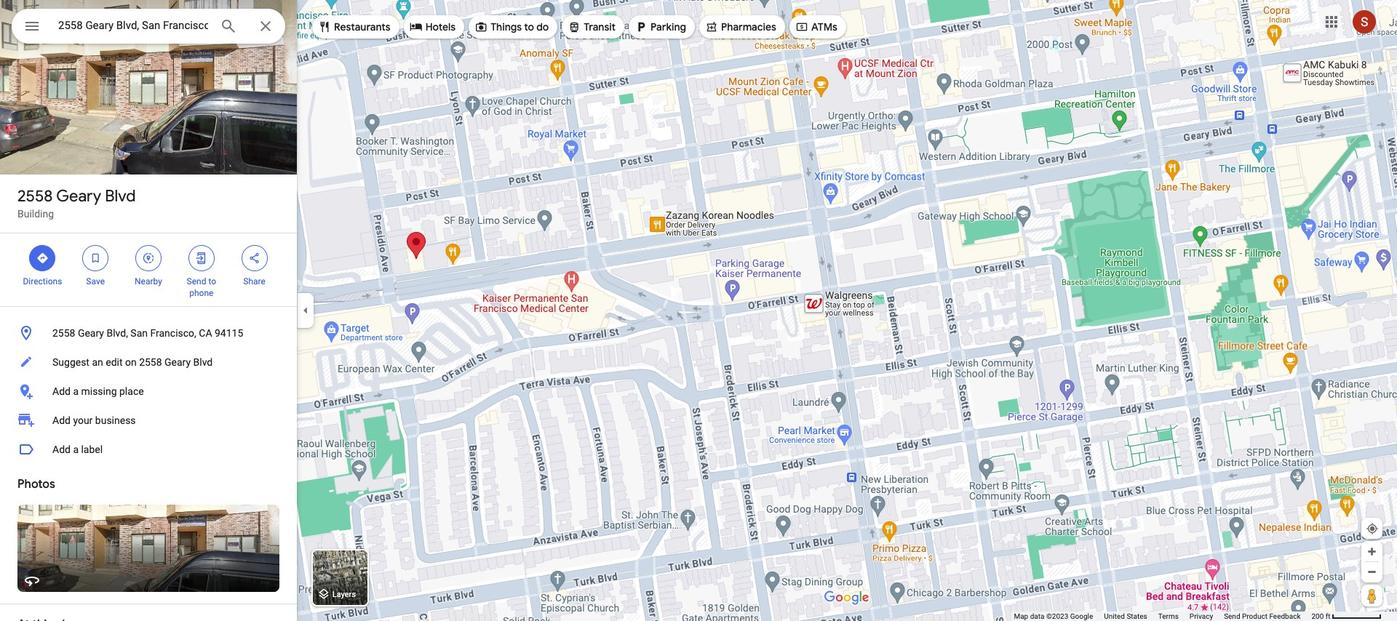 Task type: describe. For each thing, give the bounding box(es) containing it.
on
[[125, 357, 137, 368]]


[[796, 19, 809, 35]]

geary for blvd
[[56, 186, 101, 207]]

feedback
[[1270, 613, 1301, 621]]

send to phone
[[187, 277, 216, 299]]

pharmacies
[[721, 20, 777, 33]]

ft
[[1326, 613, 1331, 621]]

transit
[[584, 20, 616, 33]]

missing
[[81, 386, 117, 398]]

blvd,
[[107, 328, 128, 339]]

2558 inside button
[[139, 357, 162, 368]]

 things to do
[[475, 19, 549, 35]]

2558 geary blvd main content
[[0, 0, 297, 622]]

a for label
[[73, 444, 79, 456]]


[[410, 19, 423, 35]]

terms
[[1159, 613, 1179, 621]]

©2023
[[1047, 613, 1069, 621]]


[[568, 19, 581, 35]]

phone
[[189, 288, 214, 299]]

parking
[[651, 20, 687, 33]]

show your location image
[[1367, 523, 1380, 536]]

map
[[1015, 613, 1029, 621]]

suggest
[[52, 357, 90, 368]]

add a missing place button
[[0, 377, 297, 406]]

layers
[[333, 591, 356, 600]]

collapse side panel image
[[298, 303, 314, 319]]

2558 for blvd,
[[52, 328, 75, 339]]

send product feedback
[[1225, 613, 1301, 621]]

2558 geary blvd, san francisco, ca 94115
[[52, 328, 243, 339]]

2558 geary blvd building
[[17, 186, 136, 220]]

terms button
[[1159, 612, 1179, 622]]

add a label
[[52, 444, 103, 456]]

things
[[491, 20, 522, 33]]


[[36, 250, 49, 266]]

200
[[1312, 613, 1325, 621]]

hotels
[[426, 20, 456, 33]]

save
[[86, 277, 105, 287]]

suggest an edit on 2558 geary blvd button
[[0, 348, 297, 377]]

united states
[[1105, 613, 1148, 621]]

francisco,
[[150, 328, 196, 339]]

nearby
[[135, 277, 162, 287]]


[[142, 250, 155, 266]]

2558 Geary Blvd, San Francisco, CA 94115 field
[[12, 9, 285, 44]]


[[475, 19, 488, 35]]


[[318, 19, 331, 35]]

place
[[119, 386, 144, 398]]

show street view coverage image
[[1362, 585, 1383, 607]]

zoom out image
[[1367, 567, 1378, 578]]

 parking
[[635, 19, 687, 35]]

your
[[73, 415, 93, 427]]

200 ft button
[[1312, 613, 1383, 621]]

building
[[17, 208, 54, 220]]

united
[[1105, 613, 1126, 621]]

atms
[[812, 20, 838, 33]]

data
[[1031, 613, 1045, 621]]

san
[[131, 328, 148, 339]]

edit
[[106, 357, 123, 368]]


[[23, 16, 41, 36]]

blvd inside 2558 geary blvd building
[[105, 186, 136, 207]]


[[635, 19, 648, 35]]

send for send product feedback
[[1225, 613, 1241, 621]]

share
[[243, 277, 266, 287]]

 search field
[[12, 9, 285, 47]]

ca
[[199, 328, 212, 339]]



Task type: vqa. For each thing, say whether or not it's contained in the screenshot.
FOOTER in the GOOGLE MAPS element
yes



Task type: locate. For each thing, give the bounding box(es) containing it.
geary inside 2558 geary blvd building
[[56, 186, 101, 207]]

photos
[[17, 478, 55, 492]]

2558 up 'suggest'
[[52, 328, 75, 339]]

None field
[[58, 17, 208, 34]]

to left do
[[524, 20, 534, 33]]

2 vertical spatial add
[[52, 444, 71, 456]]

 atms
[[796, 19, 838, 35]]

0 vertical spatial send
[[187, 277, 206, 287]]

footer inside google maps element
[[1015, 612, 1312, 622]]

send product feedback button
[[1225, 612, 1301, 622]]

label
[[81, 444, 103, 456]]

geary
[[56, 186, 101, 207], [78, 328, 104, 339], [165, 357, 191, 368]]

0 vertical spatial a
[[73, 386, 79, 398]]

1 a from the top
[[73, 386, 79, 398]]

to
[[524, 20, 534, 33], [209, 277, 216, 287]]

1 add from the top
[[52, 386, 71, 398]]

suggest an edit on 2558 geary blvd
[[52, 357, 213, 368]]

an
[[92, 357, 103, 368]]

geary down francisco,
[[165, 357, 191, 368]]

2558 inside 2558 geary blvd building
[[17, 186, 53, 207]]

 hotels
[[410, 19, 456, 35]]

google
[[1071, 613, 1094, 621]]

1 vertical spatial blvd
[[193, 357, 213, 368]]

2558 right on
[[139, 357, 162, 368]]

google account: sheryl atherton  
(sheryl.atherton@adept.ai) image
[[1353, 10, 1377, 33]]

footer containing map data ©2023 google
[[1015, 612, 1312, 622]]

 restaurants
[[318, 19, 391, 35]]

add for add your business
[[52, 415, 71, 427]]

add
[[52, 386, 71, 398], [52, 415, 71, 427], [52, 444, 71, 456]]

1 horizontal spatial send
[[1225, 613, 1241, 621]]

google maps element
[[0, 0, 1398, 622]]

states
[[1127, 613, 1148, 621]]

footer
[[1015, 612, 1312, 622]]

add a label button
[[0, 435, 297, 465]]

blvd inside button
[[193, 357, 213, 368]]

 pharmacies
[[705, 19, 777, 35]]

geary left blvd,
[[78, 328, 104, 339]]

geary up 
[[56, 186, 101, 207]]

add a missing place
[[52, 386, 144, 398]]

add left your in the left of the page
[[52, 415, 71, 427]]

a left label
[[73, 444, 79, 456]]


[[195, 250, 208, 266]]

0 vertical spatial geary
[[56, 186, 101, 207]]

map data ©2023 google
[[1015, 613, 1094, 621]]

geary inside button
[[165, 357, 191, 368]]

0 horizontal spatial blvd
[[105, 186, 136, 207]]

0 horizontal spatial to
[[209, 277, 216, 287]]

send for send to phone
[[187, 277, 206, 287]]

actions for 2558 geary blvd region
[[0, 234, 297, 307]]

send inside button
[[1225, 613, 1241, 621]]

privacy button
[[1190, 612, 1214, 622]]

2558 inside button
[[52, 328, 75, 339]]

a
[[73, 386, 79, 398], [73, 444, 79, 456]]

to inside  things to do
[[524, 20, 534, 33]]

0 vertical spatial blvd
[[105, 186, 136, 207]]

200 ft
[[1312, 613, 1331, 621]]

to inside send to phone
[[209, 277, 216, 287]]

restaurants
[[334, 20, 391, 33]]

2558
[[17, 186, 53, 207], [52, 328, 75, 339], [139, 357, 162, 368]]

0 vertical spatial to
[[524, 20, 534, 33]]

0 vertical spatial add
[[52, 386, 71, 398]]

1 vertical spatial 2558
[[52, 328, 75, 339]]

none field inside 2558 geary blvd, san francisco, ca 94115 field
[[58, 17, 208, 34]]

1 vertical spatial to
[[209, 277, 216, 287]]

2558 up building
[[17, 186, 53, 207]]


[[89, 250, 102, 266]]

 transit
[[568, 19, 616, 35]]

94115
[[215, 328, 243, 339]]


[[248, 250, 261, 266]]

2558 for blvd
[[17, 186, 53, 207]]

send
[[187, 277, 206, 287], [1225, 613, 1241, 621]]

1 vertical spatial a
[[73, 444, 79, 456]]

a for missing
[[73, 386, 79, 398]]

send left product
[[1225, 613, 1241, 621]]

product
[[1243, 613, 1268, 621]]

2 a from the top
[[73, 444, 79, 456]]

add your business
[[52, 415, 136, 427]]

1 vertical spatial add
[[52, 415, 71, 427]]

1 horizontal spatial blvd
[[193, 357, 213, 368]]

a left missing
[[73, 386, 79, 398]]

0 horizontal spatial send
[[187, 277, 206, 287]]

2 vertical spatial geary
[[165, 357, 191, 368]]

to up phone
[[209, 277, 216, 287]]


[[705, 19, 719, 35]]

add down 'suggest'
[[52, 386, 71, 398]]

add left label
[[52, 444, 71, 456]]

directions
[[23, 277, 62, 287]]

2558 geary blvd, san francisco, ca 94115 button
[[0, 319, 297, 348]]

1 vertical spatial geary
[[78, 328, 104, 339]]

 button
[[12, 9, 52, 47]]

send inside send to phone
[[187, 277, 206, 287]]

2 vertical spatial 2558
[[139, 357, 162, 368]]

united states button
[[1105, 612, 1148, 622]]

3 add from the top
[[52, 444, 71, 456]]

add for add a missing place
[[52, 386, 71, 398]]

1 vertical spatial send
[[1225, 613, 1241, 621]]

send up phone
[[187, 277, 206, 287]]

do
[[537, 20, 549, 33]]

geary for blvd,
[[78, 328, 104, 339]]

0 vertical spatial 2558
[[17, 186, 53, 207]]

zoom in image
[[1367, 547, 1378, 558]]

geary inside button
[[78, 328, 104, 339]]

add your business link
[[0, 406, 297, 435]]

add for add a label
[[52, 444, 71, 456]]

privacy
[[1190, 613, 1214, 621]]

blvd
[[105, 186, 136, 207], [193, 357, 213, 368]]

2 add from the top
[[52, 415, 71, 427]]

business
[[95, 415, 136, 427]]

1 horizontal spatial to
[[524, 20, 534, 33]]



